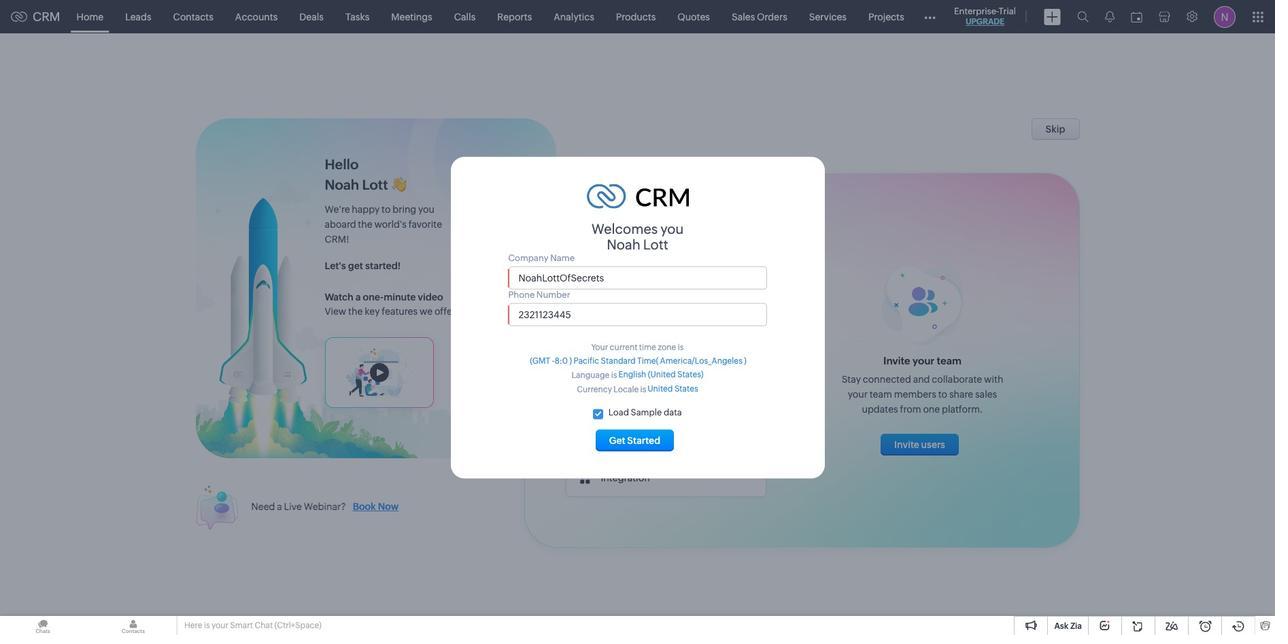 Task type: vqa. For each thing, say whether or not it's contained in the screenshot.
topmost Invite
yes



Task type: describe. For each thing, give the bounding box(es) containing it.
live
[[284, 502, 302, 512]]

make
[[566, 249, 590, 260]]

chats image
[[0, 617, 86, 636]]

existing
[[659, 429, 694, 440]]

migrate
[[601, 429, 635, 440]]

the for world's
[[358, 219, 373, 230]]

lott inside hello noah lott
[[362, 177, 388, 193]]

English (United States) field
[[618, 368, 704, 379]]

leads link
[[114, 0, 162, 33]]

reports link
[[487, 0, 543, 33]]

signals image
[[1106, 11, 1115, 22]]

ask zia
[[1055, 622, 1083, 631]]

your inside 'stay connected and collaborate with your team members to share sales updates from one platform.'
[[848, 389, 868, 400]]

services link
[[799, 0, 858, 33]]

to inside 'stay connected and collaborate with your team members to share sales updates from one platform.'
[[939, 389, 948, 400]]

stay connected and collaborate with your team members to share sales updates from one platform.
[[842, 374, 1004, 415]]

meetings
[[391, 11, 433, 22]]

pipeline
[[695, 342, 731, 353]]

0 vertical spatial invite your team
[[601, 299, 674, 310]]

team inside 'stay connected and collaborate with your team members to share sales updates from one platform.'
[[870, 389, 893, 400]]

make your crm smarter and more interactive
[[566, 249, 764, 260]]

updates
[[863, 404, 899, 415]]

orders
[[757, 11, 788, 22]]

states)
[[678, 370, 704, 379]]

(GMT -8:0 ) Pacific Standard Time( America/Los_Angeles ) field
[[529, 354, 747, 366]]

projects link
[[858, 0, 916, 33]]

2 ) from the left
[[745, 356, 747, 366]]

leads
[[125, 11, 151, 22]]

video
[[418, 292, 443, 303]]

stay
[[842, 374, 861, 385]]

up
[[590, 225, 607, 241]]

tasks link
[[335, 0, 381, 33]]

and inside 'stay connected and collaborate with your team members to share sales updates from one platform.'
[[914, 374, 931, 385]]

noah inside 'welcomes you noah lott'
[[607, 237, 641, 252]]

migrate your existing data
[[601, 429, 715, 440]]

watch
[[325, 292, 354, 303]]

0 horizontal spatial data
[[664, 407, 682, 417]]

a for live
[[277, 502, 282, 512]]

0 vertical spatial crm
[[33, 10, 60, 24]]

accounts
[[235, 11, 278, 22]]

contacts image
[[91, 617, 176, 636]]

skip
[[1046, 124, 1066, 134]]

is right zone
[[678, 342, 684, 352]]

account
[[700, 386, 737, 397]]

let's get started!
[[325, 261, 401, 272]]

states
[[675, 384, 699, 394]]

the for key
[[348, 306, 363, 317]]

integration
[[601, 473, 650, 484]]

your up the time(
[[648, 342, 668, 353]]

is right here at the bottom of page
[[204, 621, 210, 631]]

members
[[895, 389, 937, 400]]

is down standard
[[612, 371, 618, 380]]

(united
[[648, 370, 676, 379]]

analytics
[[554, 11, 595, 22]]

accounts link
[[224, 0, 289, 33]]

noah inside hello noah lott
[[325, 177, 359, 193]]

with
[[985, 374, 1004, 385]]

load sample data
[[609, 407, 682, 417]]

share
[[950, 389, 974, 400]]

platform.
[[943, 404, 984, 415]]

1 horizontal spatial to
[[642, 386, 651, 397]]

0 horizontal spatial team
[[651, 299, 674, 310]]

your down up
[[591, 249, 611, 260]]

analytics link
[[543, 0, 606, 33]]

configure your deals pipeline
[[601, 342, 731, 353]]

connected
[[863, 374, 912, 385]]

skip button
[[1032, 118, 1080, 140]]

minute
[[384, 292, 416, 303]]

deals
[[300, 11, 324, 22]]

america/los_angeles
[[660, 356, 743, 366]]

load
[[609, 407, 629, 417]]

happy
[[352, 204, 380, 215]]

we
[[420, 306, 433, 317]]

(ctrl+space)
[[275, 621, 322, 631]]

we're
[[325, 204, 350, 215]]

favorite
[[409, 219, 442, 230]]

hello noah lott
[[325, 157, 388, 193]]

collaborate
[[932, 374, 983, 385]]

2 horizontal spatial team
[[937, 355, 962, 367]]

get
[[348, 261, 363, 272]]

let's
[[325, 261, 346, 272]]

users
[[922, 440, 946, 450]]

sales
[[976, 389, 998, 400]]

crm link
[[11, 10, 60, 24]]

welcomes you noah lott
[[592, 221, 684, 252]]

connect
[[601, 386, 640, 397]]

create menu element
[[1036, 0, 1070, 33]]

welcomes
[[592, 221, 658, 237]]

bring
[[393, 204, 417, 215]]

products
[[616, 11, 656, 22]]

watch a one-minute video view the key features we offer
[[325, 292, 456, 317]]

is left united
[[641, 385, 647, 395]]



Task type: locate. For each thing, give the bounding box(es) containing it.
zone
[[658, 342, 677, 352]]

1 horizontal spatial you
[[661, 221, 684, 237]]

0 horizontal spatial crm
[[33, 10, 60, 24]]

your down the sample
[[637, 429, 657, 440]]

your left smart
[[212, 621, 229, 631]]

is
[[678, 342, 684, 352], [612, 371, 618, 380], [641, 385, 647, 395], [204, 621, 210, 631]]

0 vertical spatial and
[[673, 249, 690, 260]]

signals element
[[1098, 0, 1123, 33]]

0 horizontal spatial )
[[570, 356, 572, 366]]

invite up connected
[[884, 355, 911, 367]]

quotes
[[678, 11, 710, 22]]

aboard
[[325, 219, 356, 230]]

deals link
[[289, 0, 335, 33]]

enterprise-
[[955, 6, 999, 16]]

ask
[[1055, 622, 1069, 631]]

invite your team up 'stay connected and collaborate with your team members to share sales updates from one platform.'
[[884, 355, 962, 367]]

1 vertical spatial a
[[277, 502, 282, 512]]

lott inside 'welcomes you noah lott'
[[644, 237, 669, 252]]

0 horizontal spatial and
[[673, 249, 690, 260]]

interactive
[[717, 249, 764, 260]]

book now link
[[346, 502, 399, 512]]

1 vertical spatial you
[[661, 221, 684, 237]]

crm down set up your crm
[[613, 249, 635, 260]]

pacific
[[574, 356, 600, 366]]

0 horizontal spatial you
[[419, 204, 435, 215]]

1 vertical spatial crm
[[643, 225, 674, 241]]

2 vertical spatial invite
[[895, 440, 920, 450]]

reports
[[498, 11, 532, 22]]

home link
[[66, 0, 114, 33]]

1 ) from the left
[[570, 356, 572, 366]]

need a live webinar? book now
[[251, 502, 399, 512]]

0 vertical spatial data
[[664, 407, 682, 417]]

calendar image
[[1132, 11, 1143, 22]]

invite users button
[[881, 434, 959, 456]]

search element
[[1070, 0, 1098, 33]]

crm image
[[587, 184, 689, 209]]

tasks
[[346, 11, 370, 22]]

1 vertical spatial lott
[[644, 237, 669, 252]]

and left more
[[673, 249, 690, 260]]

a
[[356, 292, 361, 303], [277, 502, 282, 512]]

the inside the we're happy to bring you aboard the world's favorite crm!
[[358, 219, 373, 230]]

invite users
[[895, 440, 946, 450]]

None text field
[[509, 267, 767, 290]]

8:0
[[555, 356, 568, 366]]

one
[[924, 404, 941, 415]]

the left key
[[348, 306, 363, 317]]

team up 'collaborate'
[[937, 355, 962, 367]]

data right existing
[[696, 429, 715, 440]]

0 horizontal spatial to
[[382, 204, 391, 215]]

a left 'one-'
[[356, 292, 361, 303]]

1 horizontal spatial )
[[745, 356, 747, 366]]

you up make your crm smarter and more interactive
[[661, 221, 684, 237]]

) right america/los_angeles
[[745, 356, 747, 366]]

projects
[[869, 11, 905, 22]]

here
[[184, 621, 202, 631]]

need
[[251, 502, 275, 512]]

set up your crm
[[566, 225, 674, 241]]

sales orders link
[[721, 0, 799, 33]]

here is your smart chat (ctrl+space)
[[184, 621, 322, 631]]

1 vertical spatial and
[[914, 374, 931, 385]]

0 horizontal spatial lott
[[362, 177, 388, 193]]

) right 8:0
[[570, 356, 572, 366]]

1 horizontal spatial team
[[870, 389, 893, 400]]

search image
[[1078, 11, 1089, 22]]

hello
[[325, 157, 359, 172]]

invite up current
[[601, 299, 626, 310]]

calls
[[454, 11, 476, 22]]

upgrade
[[966, 17, 1005, 27]]

now
[[378, 502, 399, 512]]

time
[[640, 342, 657, 352]]

create menu image
[[1045, 9, 1062, 25]]

crm!
[[325, 234, 350, 245]]

started!
[[365, 261, 401, 272]]

products link
[[606, 0, 667, 33]]

profile image
[[1215, 6, 1236, 28]]

0 vertical spatial a
[[356, 292, 361, 303]]

we're happy to bring you aboard the world's favorite crm!
[[325, 204, 442, 245]]

crm up smarter
[[643, 225, 674, 241]]

you
[[419, 204, 435, 215], [661, 221, 684, 237]]

1 horizontal spatial noah
[[607, 237, 641, 252]]

to right locale
[[642, 386, 651, 397]]

your current time zone is (gmt -8:0 ) pacific standard time( america/los_angeles ) language is english (united states) currency locale is united states
[[530, 342, 747, 395]]

0 vertical spatial invite
[[601, 299, 626, 310]]

you inside the we're happy to bring you aboard the world's favorite crm!
[[419, 204, 435, 215]]

the inside watch a one-minute video view the key features we offer
[[348, 306, 363, 317]]

view
[[325, 306, 347, 317]]

1 horizontal spatial a
[[356, 292, 361, 303]]

invite
[[601, 299, 626, 310], [884, 355, 911, 367], [895, 440, 920, 450]]

0 vertical spatial the
[[358, 219, 373, 230]]

1 horizontal spatial lott
[[644, 237, 669, 252]]

to inside the we're happy to bring you aboard the world's favorite crm!
[[382, 204, 391, 215]]

0 horizontal spatial invite your team
[[601, 299, 674, 310]]

data
[[664, 407, 682, 417], [696, 429, 715, 440]]

calls link
[[443, 0, 487, 33]]

invite left users
[[895, 440, 920, 450]]

0 horizontal spatial noah
[[325, 177, 359, 193]]

)
[[570, 356, 572, 366], [745, 356, 747, 366]]

email
[[674, 386, 698, 397]]

sales orders
[[732, 11, 788, 22]]

1 horizontal spatial invite your team
[[884, 355, 962, 367]]

you up favorite
[[419, 204, 435, 215]]

to up world's
[[382, 204, 391, 215]]

United States field
[[647, 382, 699, 394]]

0 vertical spatial you
[[419, 204, 435, 215]]

crm left the home link
[[33, 10, 60, 24]]

2 horizontal spatial to
[[939, 389, 948, 400]]

language
[[572, 371, 610, 380]]

crm
[[33, 10, 60, 24], [643, 225, 674, 241], [613, 249, 635, 260]]

currency
[[577, 385, 612, 395]]

1 vertical spatial invite
[[884, 355, 911, 367]]

1 horizontal spatial data
[[696, 429, 715, 440]]

1 vertical spatial the
[[348, 306, 363, 317]]

profile element
[[1207, 0, 1245, 33]]

None button
[[596, 430, 674, 451]]

2 vertical spatial crm
[[613, 249, 635, 260]]

a inside watch a one-minute video view the key features we offer
[[356, 292, 361, 303]]

invite your team up time
[[601, 299, 674, 310]]

services
[[810, 11, 847, 22]]

quotes link
[[667, 0, 721, 33]]

1 horizontal spatial crm
[[613, 249, 635, 260]]

trial
[[999, 6, 1017, 16]]

a for one-
[[356, 292, 361, 303]]

sample
[[631, 407, 662, 417]]

2 horizontal spatial crm
[[643, 225, 674, 241]]

from
[[901, 404, 922, 415]]

team up zone
[[651, 299, 674, 310]]

None text field
[[509, 303, 767, 327]]

contacts link
[[162, 0, 224, 33]]

set
[[566, 225, 587, 241]]

connect to your email account
[[601, 386, 737, 397]]

smarter
[[637, 249, 671, 260]]

key
[[365, 306, 380, 317]]

time(
[[638, 356, 659, 366]]

enterprise-trial upgrade
[[955, 6, 1017, 27]]

more
[[692, 249, 715, 260]]

a left 'live'
[[277, 502, 282, 512]]

0 vertical spatial noah
[[325, 177, 359, 193]]

to left share
[[939, 389, 948, 400]]

your down (united
[[653, 386, 672, 397]]

0 vertical spatial team
[[651, 299, 674, 310]]

1 vertical spatial data
[[696, 429, 715, 440]]

and up members
[[914, 374, 931, 385]]

1 vertical spatial team
[[937, 355, 962, 367]]

offer
[[435, 306, 456, 317]]

home
[[77, 11, 104, 22]]

-
[[552, 356, 555, 366]]

webinar?
[[304, 502, 346, 512]]

contacts
[[173, 11, 214, 22]]

data down the connect to your email account
[[664, 407, 682, 417]]

united
[[648, 384, 673, 394]]

0 vertical spatial lott
[[362, 177, 388, 193]]

1 vertical spatial noah
[[607, 237, 641, 252]]

the
[[358, 219, 373, 230], [348, 306, 363, 317]]

smart
[[230, 621, 253, 631]]

you inside 'welcomes you noah lott'
[[661, 221, 684, 237]]

lott
[[362, 177, 388, 193], [644, 237, 669, 252]]

your up time
[[628, 299, 649, 310]]

1 vertical spatial invite your team
[[884, 355, 962, 367]]

2 vertical spatial team
[[870, 389, 893, 400]]

world's
[[375, 219, 407, 230]]

0 horizontal spatial a
[[277, 502, 282, 512]]

your up 'stay connected and collaborate with your team members to share sales updates from one platform.'
[[913, 355, 935, 367]]

to
[[382, 204, 391, 215], [642, 386, 651, 397], [939, 389, 948, 400]]

your down stay
[[848, 389, 868, 400]]

the down happy
[[358, 219, 373, 230]]

zia
[[1071, 622, 1083, 631]]

your right up
[[610, 225, 640, 241]]

standard
[[601, 356, 636, 366]]

invite inside "button"
[[895, 440, 920, 450]]

team up updates
[[870, 389, 893, 400]]

your
[[610, 225, 640, 241], [591, 249, 611, 260], [628, 299, 649, 310], [648, 342, 668, 353], [913, 355, 935, 367], [653, 386, 672, 397], [848, 389, 868, 400], [637, 429, 657, 440], [212, 621, 229, 631]]

1 horizontal spatial and
[[914, 374, 931, 385]]



